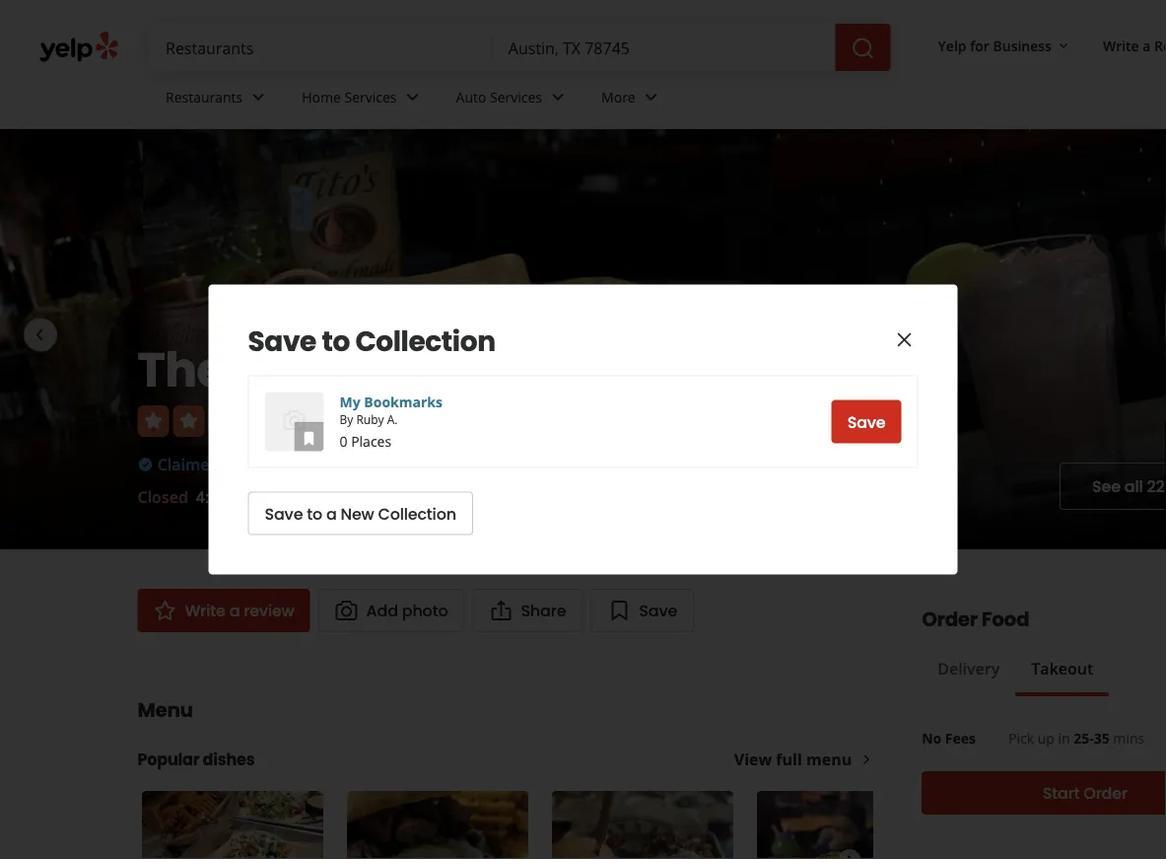 Task type: locate. For each thing, give the bounding box(es) containing it.
0 horizontal spatial write
[[185, 599, 226, 621]]

35
[[1095, 728, 1110, 747]]

24 camera v2 image
[[335, 599, 359, 622]]

16 info v2 image
[[350, 488, 366, 504]]

to for collection
[[322, 322, 350, 361]]

save to a new collection
[[265, 503, 457, 525]]

my
[[340, 393, 361, 411]]

close image
[[893, 328, 917, 352]]

save button
[[832, 400, 902, 443], [591, 589, 695, 632]]

order up delivery
[[922, 606, 978, 633]]

home services
[[302, 87, 397, 106]]

1 vertical spatial a
[[326, 503, 337, 525]]

previous image
[[28, 323, 51, 347]]

1 vertical spatial write
[[185, 599, 226, 621]]

home services link
[[286, 71, 440, 128]]

0 horizontal spatial order
[[922, 606, 978, 633]]

0 vertical spatial write
[[1104, 36, 1140, 55]]

a left new
[[326, 503, 337, 525]]

services inside auto services link
[[490, 87, 543, 106]]

tab list
[[922, 657, 1110, 696]]

24 chevron down v2 image left "auto"
[[401, 85, 425, 109]]

info alert
[[350, 485, 633, 509]]

write
[[1104, 36, 1140, 55], [185, 599, 226, 621]]

24 chevron down v2 image for restaurants
[[247, 85, 270, 109]]

24 chevron down v2 image for home services
[[401, 85, 425, 109]]

0 vertical spatial a
[[1144, 36, 1152, 55]]

2 services from the left
[[490, 87, 543, 106]]

ago
[[606, 486, 633, 507]]

4.3 (250 reviews)
[[323, 410, 449, 432]]

menu
[[138, 696, 193, 724]]

1 vertical spatial collection
[[378, 503, 457, 525]]

1 horizontal spatial services
[[490, 87, 543, 106]]

write a review
[[185, 599, 295, 621]]

ruby
[[357, 411, 384, 428]]

business
[[994, 36, 1052, 55]]

a
[[1144, 36, 1152, 55], [326, 503, 337, 525], [229, 599, 240, 621]]

24 chevron down v2 image inside more link
[[640, 85, 664, 109]]

24 chevron down v2 image right restaurants
[[247, 85, 270, 109]]

25-
[[1074, 728, 1095, 747]]

order inside "button"
[[1084, 782, 1128, 804]]

a for re
[[1144, 36, 1152, 55]]

more
[[602, 87, 636, 106]]

takeout tab panel
[[922, 696, 1110, 704]]

2 vertical spatial a
[[229, 599, 240, 621]]

claimed
[[157, 454, 219, 475]]

24 chevron down v2 image inside 'home services' link
[[401, 85, 425, 109]]

24 chevron down v2 image right more
[[640, 85, 664, 109]]

popular
[[138, 748, 200, 770]]

services
[[345, 87, 397, 106], [490, 87, 543, 106]]

1 vertical spatial order
[[1084, 782, 1128, 804]]

4:00
[[196, 486, 228, 507]]

save to collection
[[248, 322, 496, 361]]

order
[[922, 606, 978, 633], [1084, 782, 1128, 804]]

services left 24 chevron down v2 image
[[490, 87, 543, 106]]

0 horizontal spatial a
[[229, 599, 240, 621]]

2 photo of the git out - austin, tx, us. image from the left
[[143, 129, 773, 549]]

write a re link
[[1096, 28, 1167, 63]]

save inside "save to a new collection" button
[[265, 503, 303, 525]]

write inside user actions element
[[1104, 36, 1140, 55]]

takeout
[[1032, 658, 1094, 679]]

start
[[1043, 782, 1080, 804]]

food
[[982, 606, 1030, 633]]

a inside button
[[326, 503, 337, 525]]

1 pm from the left
[[232, 486, 256, 507]]

1 horizontal spatial 24 chevron down v2 image
[[401, 85, 425, 109]]

to inside "save to a new collection" button
[[307, 503, 323, 525]]

photo
[[402, 599, 448, 621]]

1 horizontal spatial order
[[1084, 782, 1128, 804]]

1 vertical spatial to
[[307, 503, 323, 525]]

hours
[[373, 486, 419, 507]]

menu
[[807, 749, 852, 770]]

3 24 chevron down v2 image from the left
[[640, 85, 664, 109]]

pm
[[232, 486, 256, 507], [314, 486, 338, 507]]

order right start
[[1084, 782, 1128, 804]]

225
[[1148, 475, 1167, 498]]

24 star v2 image
[[153, 599, 177, 622]]

0 vertical spatial to
[[322, 322, 350, 361]]

a left re
[[1144, 36, 1152, 55]]

pick up in 25-35 mins
[[1009, 728, 1145, 747]]

view full menu link
[[735, 749, 874, 770]]

by
[[340, 411, 353, 428]]

2 horizontal spatial 24 chevron down v2 image
[[640, 85, 664, 109]]

services inside 'home services' link
[[345, 87, 397, 106]]

my bookmarks link
[[340, 393, 443, 411]]

bookmarks
[[364, 393, 443, 411]]

a left review
[[229, 599, 240, 621]]

, down 4.3
[[325, 454, 329, 475]]

save
[[248, 322, 317, 361], [848, 411, 886, 433], [265, 503, 303, 525], [639, 599, 678, 621]]

auto services
[[456, 87, 543, 106]]

write right 24 star v2 'icon'
[[185, 599, 226, 621]]

start order button
[[922, 771, 1167, 815]]

1 horizontal spatial pm
[[314, 486, 338, 507]]

write left re
[[1104, 36, 1140, 55]]

yelp for business button
[[931, 28, 1080, 63]]

0 horizontal spatial 24 chevron down v2 image
[[247, 85, 270, 109]]

None search field
[[150, 24, 895, 71]]

0 vertical spatial save button
[[832, 400, 902, 443]]

view
[[735, 749, 773, 770]]

16 save v2 image
[[301, 430, 317, 446]]

0 horizontal spatial services
[[345, 87, 397, 106]]

to for a
[[307, 503, 323, 525]]

to up my
[[322, 322, 350, 361]]

no
[[922, 728, 942, 747]]

1 horizontal spatial a
[[326, 503, 337, 525]]

0 horizontal spatial save button
[[591, 589, 695, 632]]

0 horizontal spatial ,
[[325, 454, 329, 475]]

pm left 16 info v2 image
[[314, 486, 338, 507]]

previous image
[[150, 849, 171, 859]]

popular dishes
[[138, 748, 255, 770]]

,
[[325, 454, 329, 475], [510, 454, 515, 475]]

share
[[521, 599, 566, 621]]

24 chevron down v2 image
[[247, 85, 270, 109], [401, 85, 425, 109], [640, 85, 664, 109]]

to left new
[[307, 503, 323, 525]]

2 24 chevron down v2 image from the left
[[401, 85, 425, 109]]

see all 225 link
[[1060, 463, 1167, 510]]

add photo
[[367, 599, 448, 621]]

0 vertical spatial collection
[[355, 322, 496, 361]]

1 horizontal spatial ,
[[510, 454, 515, 475]]

2 horizontal spatial a
[[1144, 36, 1152, 55]]

1 24 chevron down v2 image from the left
[[247, 85, 270, 109]]

collection up bookmarks
[[355, 322, 496, 361]]

menu element
[[106, 664, 942, 859]]

photo of the git out - austin, tx, us. image
[[0, 129, 143, 549], [143, 129, 773, 549], [773, 129, 1167, 549]]

1 services from the left
[[345, 87, 397, 106]]

yelp for business
[[939, 36, 1052, 55]]

1 photo of the git out - austin, tx, us. image from the left
[[0, 129, 143, 549]]

to
[[322, 322, 350, 361], [307, 503, 323, 525]]

services right home
[[345, 87, 397, 106]]

1 , from the left
[[325, 454, 329, 475]]

save to a new collection button
[[248, 492, 473, 535]]

24 camera v2 image
[[283, 408, 306, 432]]

0 horizontal spatial pm
[[232, 486, 256, 507]]

collection
[[355, 322, 496, 361], [378, 503, 457, 525]]

more link
[[586, 71, 679, 128]]

tab list containing delivery
[[922, 657, 1110, 696]]

pick
[[1009, 728, 1035, 747]]

write a review link
[[138, 589, 310, 632]]

, up over
[[510, 454, 515, 475]]

24 chevron down v2 image inside restaurants link
[[247, 85, 270, 109]]

a for review
[[229, 599, 240, 621]]

business categories element
[[150, 71, 1167, 128]]

out
[[313, 336, 400, 403]]

24 chevron down v2 image for more
[[640, 85, 664, 109]]

collection down american (traditional) link
[[378, 503, 457, 525]]

search image
[[852, 37, 875, 60]]

my bookmarks by ruby a. 0 places
[[340, 393, 443, 451]]

mins
[[1114, 728, 1145, 747]]

1 horizontal spatial write
[[1104, 36, 1140, 55]]

american (traditional) link
[[333, 454, 510, 475]]

pm left -
[[232, 486, 256, 507]]



Task type: describe. For each thing, give the bounding box(es) containing it.
save to collection dialog
[[0, 0, 1167, 859]]

24 chevron down v2 image
[[546, 85, 570, 109]]

american
[[333, 454, 409, 475]]

write for write a re
[[1104, 36, 1140, 55]]

0 vertical spatial order
[[922, 606, 978, 633]]

git
[[235, 336, 303, 403]]

fees
[[946, 728, 977, 747]]

reviews)
[[386, 410, 449, 432]]

1 horizontal spatial save button
[[832, 400, 902, 443]]

chicken
[[519, 454, 581, 475]]

no fees
[[922, 728, 977, 747]]

3
[[530, 486, 539, 507]]

auto
[[456, 87, 487, 106]]

write a re
[[1104, 36, 1167, 55]]

bars link
[[290, 454, 325, 475]]

14 chevron right outline image
[[860, 753, 874, 766]]

phatty melt burger image
[[552, 791, 733, 859]]

re
[[1155, 36, 1167, 55]]

hours updated over 3 months ago
[[373, 486, 633, 507]]

see
[[1093, 475, 1121, 498]]

$$
[[245, 454, 263, 475]]

user actions element
[[923, 28, 1167, 67]]

the
[[138, 336, 225, 403]]

add photo link
[[318, 589, 465, 632]]

24 share v2 image
[[490, 599, 513, 622]]

order food
[[922, 606, 1030, 633]]

2 , from the left
[[510, 454, 515, 475]]

bars , american (traditional) , chicken wings
[[290, 454, 633, 475]]

start order
[[1043, 782, 1128, 804]]

(250 reviews) link
[[349, 410, 449, 432]]

yelp
[[939, 36, 967, 55]]

home
[[302, 87, 341, 106]]

(250
[[349, 410, 382, 432]]

delivery
[[938, 658, 1000, 679]]

the git out
[[138, 336, 400, 403]]

share button
[[473, 589, 583, 632]]

dishes
[[203, 748, 255, 770]]

16 chevron down v2 image
[[1056, 38, 1072, 54]]

closed 4:00 pm - 10:00 pm
[[138, 486, 338, 507]]

-
[[260, 486, 265, 507]]

0
[[340, 432, 348, 451]]

services for home services
[[345, 87, 397, 106]]

all
[[1125, 475, 1144, 498]]

chicken wings link
[[519, 454, 633, 475]]

updated
[[424, 486, 487, 507]]

10:00
[[269, 486, 310, 507]]

up
[[1038, 728, 1055, 747]]

places
[[351, 432, 392, 451]]

4.3
[[323, 410, 345, 432]]

4.3 star rating image
[[138, 405, 311, 437]]

fish tacos image
[[142, 791, 323, 859]]

in
[[1059, 728, 1071, 747]]

16 claim filled v2 image
[[138, 457, 153, 473]]

add
[[367, 599, 398, 621]]

full
[[777, 749, 803, 770]]

(traditional)
[[413, 454, 510, 475]]

next image
[[840, 849, 861, 859]]

collection inside button
[[378, 503, 457, 525]]

24 save outline v2 image
[[608, 599, 632, 622]]

texas burger image
[[347, 791, 528, 859]]

new
[[341, 503, 374, 525]]

a.
[[387, 411, 398, 428]]

review
[[244, 599, 295, 621]]

save to collection region
[[248, 322, 919, 535]]

bars
[[290, 454, 325, 475]]

wings
[[586, 454, 633, 475]]

see all 225
[[1093, 475, 1167, 498]]

closed
[[138, 486, 188, 507]]

2 pm from the left
[[314, 486, 338, 507]]

services for auto services
[[490, 87, 543, 106]]

restaurants
[[166, 87, 243, 106]]

for
[[971, 36, 990, 55]]

auto services link
[[440, 71, 586, 128]]

write for write a review
[[185, 599, 226, 621]]

green chile mac and cheese bowl image
[[757, 791, 939, 859]]

months
[[543, 486, 601, 507]]

over
[[492, 486, 526, 507]]

1 vertical spatial save button
[[591, 589, 695, 632]]

3 photo of the git out - austin, tx, us. image from the left
[[773, 129, 1167, 549]]

restaurants link
[[150, 71, 286, 128]]

view full menu
[[735, 749, 852, 770]]



Task type: vqa. For each thing, say whether or not it's contained in the screenshot.
THE BUSINESS CATEGORIES element on the top of the page
yes



